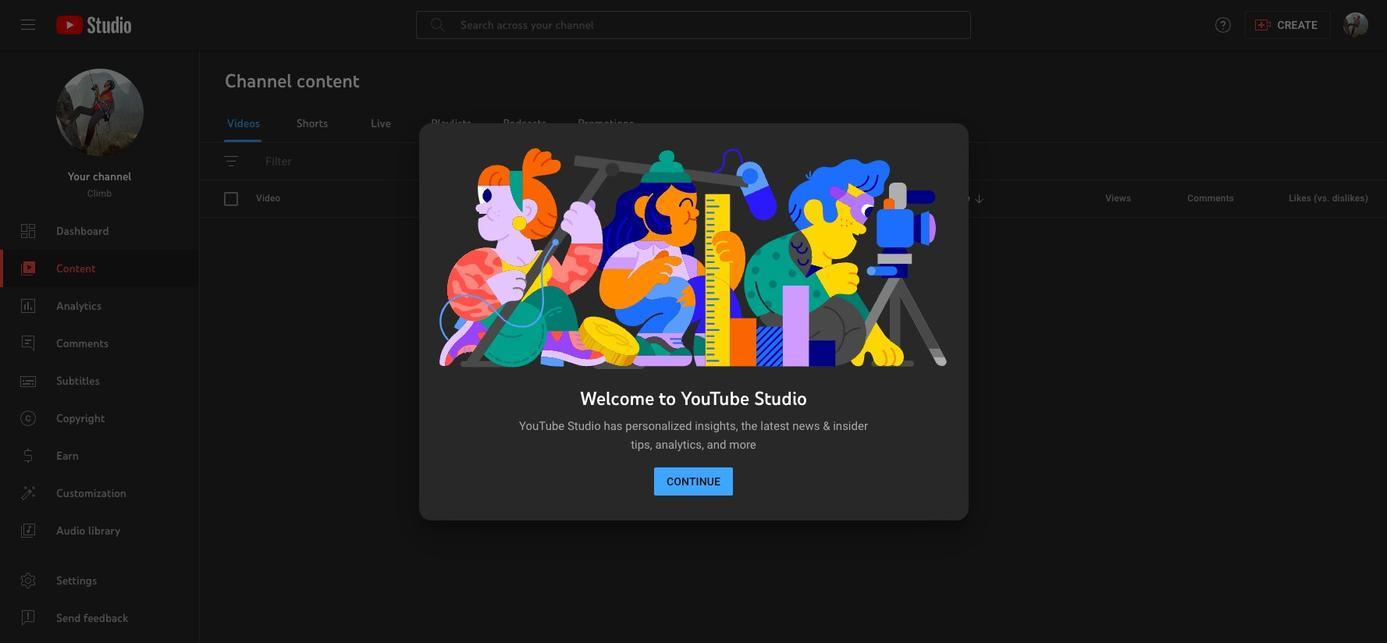 Task type: describe. For each thing, give the bounding box(es) containing it.
visibility
[[685, 193, 722, 204]]

studio inside youtube studio has personalized insights, the latest news & insider tips, analytics,           and more
[[568, 419, 601, 433]]

none checkbox inside video list table
[[219, 187, 244, 217]]

customization link
[[0, 475, 199, 512]]

customization
[[56, 486, 126, 501]]

live
[[371, 116, 391, 130]]

comments inside row
[[1188, 193, 1235, 204]]

playlists
[[431, 116, 472, 130]]

comments button
[[0, 325, 199, 362]]

copyright link
[[0, 400, 199, 437]]

continue
[[667, 475, 721, 488]]

earn
[[56, 449, 79, 463]]

promotions
[[578, 116, 634, 130]]

settings
[[56, 574, 97, 588]]

copyright button
[[0, 400, 199, 437]]

dashboard link
[[0, 212, 199, 250]]

audio
[[56, 524, 85, 538]]

climb
[[87, 188, 112, 199]]

has
[[604, 419, 623, 433]]

content link
[[0, 250, 199, 287]]

youtube studio has personalized insights, the latest news & insider tips, analytics,           and more
[[519, 419, 868, 452]]

row containing video
[[200, 180, 1388, 218]]

feedback
[[84, 611, 128, 625]]

youtube inside youtube studio has personalized insights, the latest news & insider tips, analytics,           and more
[[519, 419, 565, 433]]

analytics,
[[656, 438, 704, 452]]

restrictions
[[816, 193, 868, 204]]

welcome
[[580, 386, 654, 410]]

no content available
[[741, 418, 847, 432]]

earn link
[[0, 437, 199, 475]]

send
[[56, 611, 81, 625]]

personalized
[[626, 419, 692, 433]]

tips,
[[631, 438, 653, 452]]

content
[[758, 418, 798, 432]]

subtitles button
[[0, 362, 199, 400]]

upload videos button
[[740, 441, 848, 469]]

1 horizontal spatial studio
[[754, 386, 807, 410]]

dashboard button
[[0, 212, 199, 250]]

no
[[741, 418, 756, 432]]

upload
[[752, 449, 794, 461]]

customization button
[[0, 475, 199, 512]]

more
[[729, 438, 756, 452]]

dashboard
[[56, 224, 109, 238]]

create
[[1278, 19, 1318, 31]]

videos
[[227, 116, 260, 130]]

the
[[741, 419, 758, 433]]

to
[[659, 386, 676, 410]]

audio library
[[56, 524, 120, 538]]

&
[[823, 419, 830, 433]]



Task type: locate. For each thing, give the bounding box(es) containing it.
copyright
[[56, 412, 105, 426]]

None checkbox
[[219, 187, 244, 217]]

row group containing video
[[200, 143, 1388, 218]]

1 vertical spatial comments
[[56, 337, 109, 351]]

climb image
[[56, 69, 144, 156]]

content
[[56, 262, 96, 276]]

dislikes)
[[1333, 193, 1369, 204]]

analytics link
[[0, 287, 199, 325]]

0 horizontal spatial comments
[[56, 337, 109, 351]]

youtube left has
[[519, 419, 565, 433]]

insider
[[833, 419, 868, 433]]

date button
[[951, 180, 986, 217]]

analytics button
[[0, 287, 199, 325]]

likes (vs. dislikes)
[[1289, 193, 1369, 204]]

video
[[256, 193, 281, 204]]

latest
[[761, 419, 790, 433]]

content button
[[0, 250, 199, 287]]

(vs.
[[1314, 193, 1330, 204]]

insights,
[[695, 419, 738, 433]]

studio up content
[[754, 386, 807, 410]]

0 vertical spatial youtube
[[681, 386, 750, 410]]

shorts
[[296, 116, 328, 130]]

and
[[707, 438, 727, 452]]

date
[[951, 193, 970, 204]]

row group
[[200, 143, 1388, 218]]

account image
[[1344, 12, 1369, 37]]

library
[[88, 524, 120, 538]]

views button
[[1106, 180, 1132, 217]]

comments link
[[0, 325, 199, 362]]

1 horizontal spatial comments
[[1188, 193, 1235, 204]]

audio library link
[[0, 512, 199, 550]]

0 horizontal spatial studio
[[568, 419, 601, 433]]

Filter field
[[265, 149, 1378, 174]]

0 vertical spatial comments
[[1188, 193, 1235, 204]]

analytics
[[56, 299, 102, 313]]

welcome to youtube studio
[[580, 386, 807, 410]]

settings button
[[0, 562, 199, 600]]

views
[[1106, 193, 1132, 204]]

channel
[[93, 169, 131, 183]]

your
[[68, 169, 90, 183]]

youtube up insights,
[[681, 386, 750, 410]]

podcasts
[[503, 116, 547, 130]]

create button
[[1246, 11, 1331, 39]]

studio left has
[[568, 419, 601, 433]]

send feedback button
[[0, 600, 199, 637]]

1 vertical spatial youtube
[[519, 419, 565, 433]]

video list table
[[200, 143, 1388, 469]]

row
[[200, 180, 1388, 218]]

available
[[801, 418, 847, 432]]

1 vertical spatial studio
[[568, 419, 601, 433]]

0 horizontal spatial youtube
[[519, 419, 565, 433]]

comments
[[1188, 193, 1235, 204], [56, 337, 109, 351]]

send feedback
[[56, 611, 128, 625]]

1 horizontal spatial youtube
[[681, 386, 750, 410]]

news
[[793, 419, 820, 433]]

0 vertical spatial studio
[[754, 386, 807, 410]]

your channel climb
[[68, 169, 131, 199]]

likes
[[1289, 193, 1312, 204]]

audio library button
[[0, 512, 199, 550]]

upload videos
[[752, 449, 835, 461]]

earn button
[[0, 437, 199, 475]]

comments inside comments button
[[56, 337, 109, 351]]

continue button
[[654, 467, 733, 495]]

youtube
[[681, 386, 750, 410], [519, 419, 565, 433]]

subtitles
[[56, 374, 100, 388]]

studio
[[754, 386, 807, 410], [568, 419, 601, 433]]

subtitles link
[[0, 362, 199, 400]]

videos
[[797, 449, 835, 461]]



Task type: vqa. For each thing, say whether or not it's contained in the screenshot.
'row'
yes



